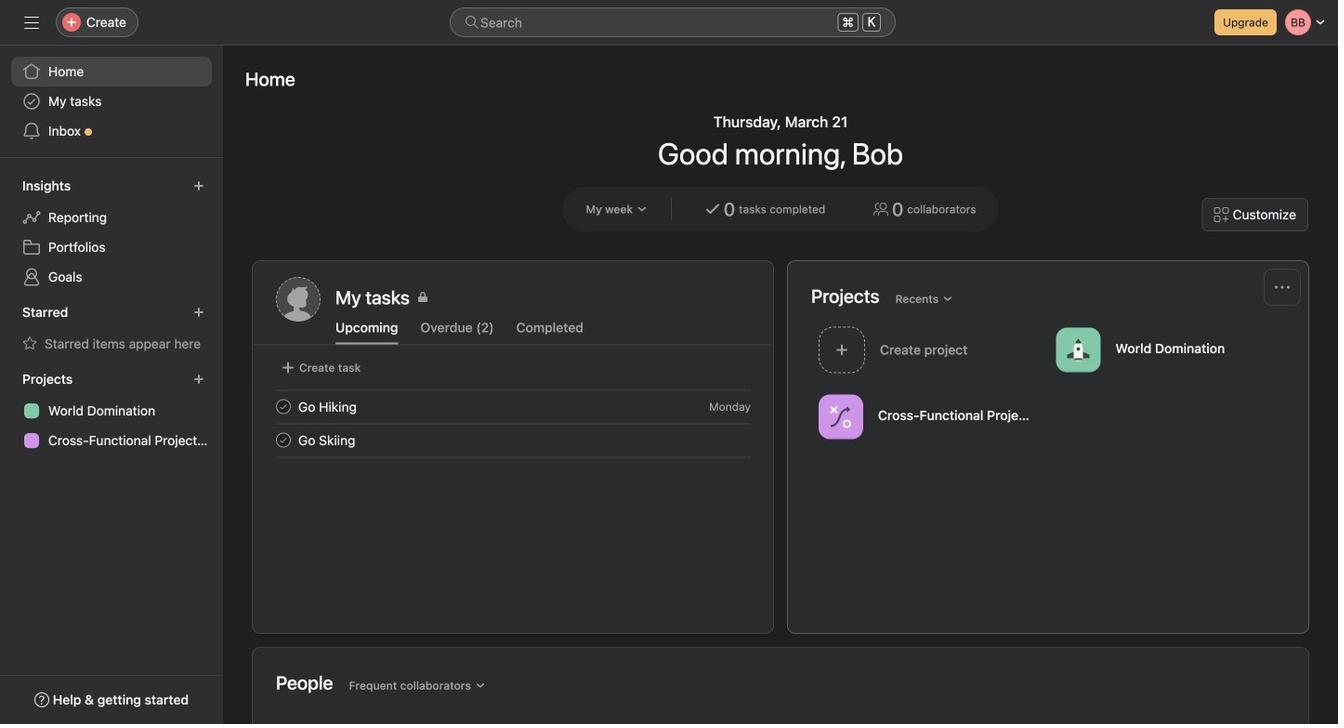 Task type: describe. For each thing, give the bounding box(es) containing it.
2 list item from the top
[[254, 423, 773, 457]]

starred element
[[0, 296, 223, 363]]

rocket image
[[1068, 339, 1090, 361]]

Mark complete checkbox
[[272, 396, 295, 418]]

new insights image
[[193, 180, 205, 191]]

line_and_symbols image
[[830, 406, 852, 428]]

mark complete image
[[272, 396, 295, 418]]

hide sidebar image
[[24, 15, 39, 30]]

projects element
[[0, 363, 223, 459]]

insights element
[[0, 169, 223, 296]]

1 list item from the top
[[254, 390, 773, 423]]

global element
[[0, 46, 223, 157]]

Mark complete checkbox
[[272, 429, 295, 451]]



Task type: vqa. For each thing, say whether or not it's contained in the screenshot.
the topmost Mark complete checkbox
yes



Task type: locate. For each thing, give the bounding box(es) containing it.
Search tasks, projects, and more text field
[[450, 7, 896, 37]]

mark complete image
[[272, 429, 295, 451]]

add items to starred image
[[193, 307, 205, 318]]

add profile photo image
[[276, 277, 321, 322]]

new project or portfolio image
[[193, 374, 205, 385]]

None field
[[450, 7, 896, 37]]

list item
[[254, 390, 773, 423], [254, 423, 773, 457]]



